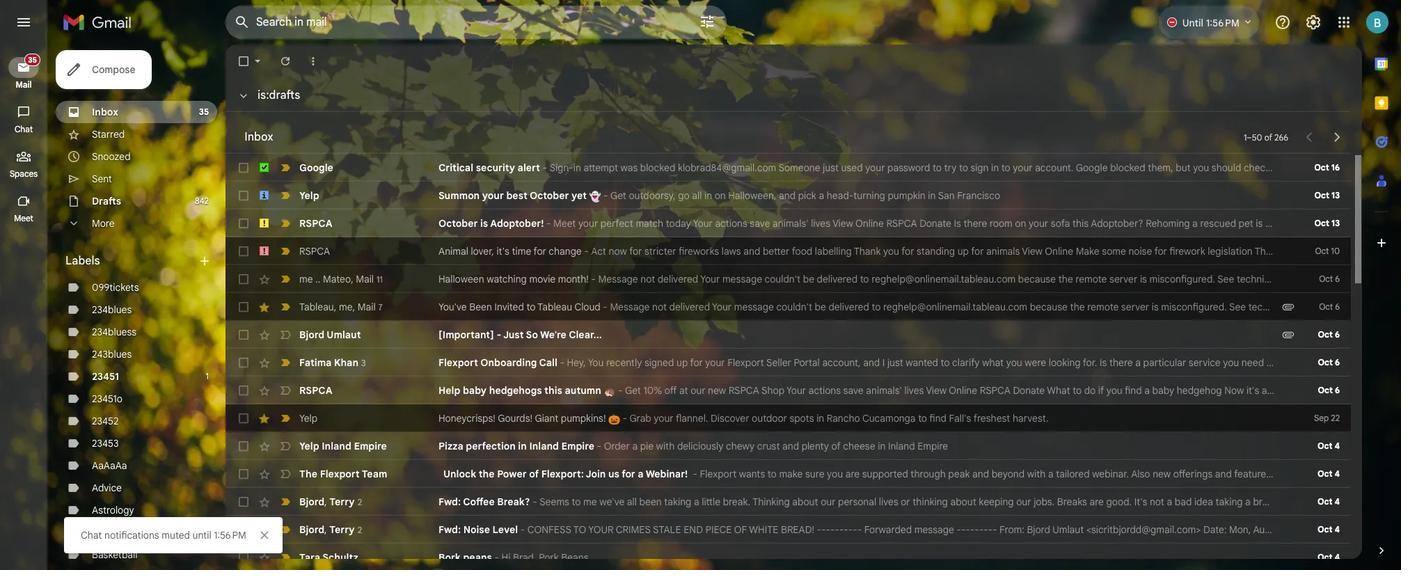 Task type: locate. For each thing, give the bounding box(es) containing it.
with right beyond
[[1027, 468, 1046, 480]]

online for is
[[856, 217, 884, 230]]

4 oct 4 from the top
[[1318, 524, 1340, 535]]

0 horizontal spatial 1
[[206, 371, 209, 382]]

you down october is adoptober! - meet your perfect match today your actions save animals' lives view online rspca donate is there room on your sofa this adoptober? rehoming a rescued pet is so rewarding! this adoptober, w
[[884, 245, 900, 258]]

oct 6 for help baby hedgehogs this autumn
[[1318, 385, 1340, 395]]

support
[[1267, 356, 1302, 369]]

inform
[[1381, 273, 1401, 285]]

5 row from the top
[[226, 265, 1401, 293]]

save up rancho
[[844, 384, 864, 397]]

our left jobs.
[[1017, 496, 1031, 508]]

inbox
[[92, 106, 118, 118], [245, 130, 273, 144]]

1 vertical spatial october
[[439, 217, 478, 230]]

0 vertical spatial mail
[[16, 79, 32, 90]]

outdoorsy,
[[629, 189, 676, 202]]

actions for shop
[[809, 384, 841, 397]]

online down turning on the top
[[856, 217, 884, 230]]

october left yet
[[530, 189, 569, 202]]

forwarded
[[865, 524, 912, 536]]

tab list
[[1362, 45, 1401, 520]]

in
[[573, 162, 581, 174], [991, 162, 999, 174], [705, 189, 712, 202], [928, 189, 936, 202], [817, 412, 825, 425], [518, 440, 527, 453], [878, 440, 886, 453]]

2 bjord , terry 2 from the top
[[299, 523, 362, 536]]

1 vertical spatial 1
[[206, 371, 209, 382]]

12 row from the top
[[226, 460, 1401, 488]]

0 vertical spatial 35
[[28, 55, 37, 65]]

animals' up food
[[773, 217, 809, 230]]

6 up "22"
[[1335, 385, 1340, 395]]

noise
[[463, 524, 490, 536]]

be up [important] - just so we're clear... link
[[815, 301, 826, 313]]

terry for fwd: coffee break? - seems to me we've all been taking a little break. thinking about our personal lives or thinking about keeping our jobs. breaks are good. it's not a bad idea taking a break every now and then. i
[[330, 495, 355, 508]]

1 4 from the top
[[1335, 441, 1340, 451]]

your right today
[[693, 217, 713, 230]]

of right plenty at the bottom of page
[[832, 440, 841, 453]]

has attachment image
[[1282, 328, 1296, 342]]

1 vertical spatial oct 13
[[1315, 218, 1340, 228]]

server
[[1110, 273, 1138, 285], [1122, 301, 1150, 313]]

3 inland from the left
[[888, 440, 915, 453]]

basketball link
[[92, 549, 138, 561]]

donate for what
[[1013, 384, 1045, 397]]

6 right has attachment icon
[[1335, 301, 1340, 312]]

35 link
[[8, 54, 40, 78]]

tara schultz
[[299, 551, 358, 564]]

1 fwd: from the top
[[439, 496, 461, 508]]

2 13 from the top
[[1332, 218, 1340, 228]]

9 row from the top
[[226, 377, 1401, 405]]

about
[[792, 496, 818, 508], [951, 496, 977, 508]]

chat inside 'alert'
[[81, 529, 102, 542]]

time
[[512, 245, 531, 258]]

2 horizontal spatial me
[[583, 496, 597, 508]]

15 row from the top
[[226, 544, 1351, 570]]

oct 6 right has attachment icon
[[1319, 301, 1340, 312]]

oct 4 left am
[[1318, 524, 1340, 535]]

2 horizontal spatial inland
[[888, 440, 915, 453]]

empire up team
[[354, 440, 387, 453]]

row containing fatima khan
[[226, 349, 1398, 377]]

row containing the flexport team
[[226, 460, 1401, 488]]

oct 6 up sep 22
[[1318, 385, 1340, 395]]

1 horizontal spatial new
[[1153, 468, 1171, 480]]

2 row from the top
[[226, 182, 1351, 210]]

chat inside heading
[[15, 124, 33, 134]]

yelp for honeycrisps!
[[299, 412, 318, 425]]

1 horizontal spatial this
[[1073, 217, 1089, 230]]

0 horizontal spatial find
[[930, 412, 947, 425]]

2 baby from the left
[[1153, 384, 1175, 397]]

lives
[[811, 217, 831, 230], [905, 384, 924, 397], [879, 496, 899, 508]]

message down better
[[734, 301, 774, 313]]

meet down spaces heading
[[14, 213, 33, 223]]

1 horizontal spatial inland
[[529, 440, 559, 453]]

1 horizontal spatial 35
[[199, 107, 209, 117]]

row containing google
[[226, 154, 1401, 182]]

1 horizontal spatial meet
[[554, 217, 576, 230]]

0 horizontal spatial tableau
[[299, 300, 334, 313]]

save down halloween,
[[750, 217, 770, 230]]

1 hedgehogs from the left
[[489, 384, 542, 397]]

,
[[351, 273, 354, 285], [334, 300, 337, 313], [353, 300, 355, 313], [324, 495, 327, 508], [324, 523, 327, 536]]

labelling
[[815, 245, 852, 258]]

3 4 from the top
[[1335, 496, 1340, 507]]

1 vertical spatial find
[[930, 412, 947, 425]]

0 vertical spatial fwd:
[[439, 496, 461, 508]]

͏͏
[[1013, 189, 1016, 202], [1025, 189, 1028, 202], [1038, 189, 1040, 202], [1050, 189, 1053, 202], [1063, 189, 1065, 202], [1075, 189, 1078, 202], [1088, 189, 1090, 202], [1100, 189, 1103, 202], [1113, 189, 1115, 202], [1125, 189, 1128, 202], [1059, 412, 1061, 425], [1071, 412, 1074, 425], [1084, 412, 1086, 425], [1096, 412, 1099, 425], [1109, 412, 1111, 425], [1121, 412, 1124, 425], [1134, 412, 1136, 425], [1146, 412, 1149, 425], [1159, 412, 1161, 425]]

below
[[1312, 273, 1338, 285], [1323, 301, 1350, 313]]

0 vertical spatial all
[[692, 189, 702, 202]]

099tickets
[[92, 281, 139, 294]]

empire down pumpkins!
[[562, 440, 595, 453]]

chat
[[15, 124, 33, 134], [81, 529, 102, 542]]

1 vertical spatial misconfigured.
[[1161, 301, 1227, 313]]

2 google from the left
[[1076, 162, 1108, 174]]

2 vertical spatial are
[[1090, 496, 1104, 508]]

aug
[[1254, 524, 1271, 536]]

1 horizontal spatial are
[[1090, 496, 1104, 508]]

adoptober?
[[1091, 217, 1144, 230]]

chat heading
[[0, 124, 47, 135]]

2 yelp from the top
[[299, 412, 318, 425]]

mail heading
[[0, 79, 47, 91]]

chewy
[[726, 440, 755, 453]]

spaces heading
[[0, 168, 47, 180]]

1 13 from the top
[[1332, 190, 1340, 201]]

it's left 'time'
[[497, 245, 509, 258]]

Search in mail text field
[[256, 15, 660, 29]]

0 horizontal spatial thank
[[854, 245, 881, 258]]

1 vertical spatial below
[[1323, 301, 1350, 313]]

1 vertical spatial donate
[[1013, 384, 1045, 397]]

1 row from the top
[[226, 154, 1401, 182]]

0 vertical spatial remote
[[1076, 273, 1107, 285]]

1 oct 13 from the top
[[1315, 190, 1340, 201]]

0 horizontal spatial about
[[792, 496, 818, 508]]

1 vertical spatial all
[[627, 496, 637, 508]]

2 about from the left
[[951, 496, 977, 508]]

find left fall's
[[930, 412, 947, 425]]

chat for chat notifications muted until 1:56 pm
[[81, 529, 102, 542]]

supported
[[862, 468, 908, 480]]

blocked up outdoorsy,
[[640, 162, 676, 174]]

you've
[[439, 301, 467, 313]]

you
[[588, 356, 604, 369]]

tara
[[299, 551, 320, 564]]

1 vertical spatial is
[[1100, 356, 1107, 369]]

not right it's
[[1150, 496, 1165, 508]]

4 for i
[[1335, 496, 1340, 507]]

meet inside row
[[554, 217, 576, 230]]

1 bjord , terry 2 from the top
[[299, 495, 362, 508]]

me
[[299, 273, 313, 285], [339, 300, 353, 313], [583, 496, 597, 508]]

1 vertical spatial 35
[[199, 107, 209, 117]]

oct left 16
[[1315, 162, 1330, 173]]

1 horizontal spatial with
[[1027, 468, 1046, 480]]

bork peans - hi brad, pork beans
[[439, 551, 589, 564]]

2 oct 4 from the top
[[1318, 469, 1340, 479]]

francisco
[[958, 189, 1001, 202]]

advanced search options image
[[693, 8, 721, 36]]

0 vertical spatial 2
[[358, 497, 362, 507]]

oct for meet your perfect match today your actions save animals' lives view online rspca donate is there room on your sofa this adoptober? rehoming a rescued pet is so rewarding! this adoptober, w
[[1315, 218, 1330, 228]]

the down sofa
[[1059, 273, 1073, 285]]

be down food
[[803, 273, 815, 285]]

inland down giant
[[529, 440, 559, 453]]

of
[[734, 524, 747, 536]]

1 horizontal spatial lives
[[879, 496, 899, 508]]

0 horizontal spatial google
[[299, 162, 333, 174]]

14 row from the top
[[226, 516, 1401, 544]]

2
[[358, 497, 362, 507], [358, 525, 362, 535]]

0 vertical spatial are
[[1353, 384, 1368, 397]]

0 vertical spatial actions
[[715, 217, 748, 230]]

google
[[299, 162, 333, 174], [1076, 162, 1108, 174]]

get for get 10% off at our new rspca shop your actions save animals' lives view online rspca donate what to do if you find a baby hedgehog now it's autumn, hedgehogs are getting 
[[625, 384, 641, 397]]

delivered down fireworks
[[669, 301, 710, 313]]

inland down - grab your flannel. discover outdoor spots in rancho cucamonga to find fall's freshest harvest.͏ ͏ ͏ ͏ ͏ ͏͏ ͏ ͏ ͏ ͏ ͏͏ ͏ ͏ ͏ ͏ ͏͏ ͏ ͏ ͏ ͏ ͏͏ ͏ ͏ ͏ ͏ ͏͏ ͏ ͏ ͏ ͏ ͏͏ ͏ ͏ ͏ ͏ ͏͏ ͏ ͏ ͏ ͏ ͏͏ ͏ ͏ ͏ ͏ ͏͏ ͏
[[888, 440, 915, 453]]

actions
[[715, 217, 748, 230], [809, 384, 841, 397]]

1 inside main content
[[1244, 132, 1247, 142]]

5 4 from the top
[[1335, 552, 1340, 563]]

animal lover, it's time for change - act now for stricter fireworks laws and better food labelling thank you for standing up for animals view online make some noise for firework legislation thank you, animal advocates! las
[[439, 245, 1401, 258]]

2 vertical spatial lives
[[879, 496, 899, 508]]

up right signed
[[677, 356, 688, 369]]

oct 4 down 10:58
[[1318, 552, 1340, 563]]

row containing tara schultz
[[226, 544, 1351, 570]]

your down laws at the top
[[712, 301, 732, 313]]

2 blocked from the left
[[1111, 162, 1146, 174]]

break
[[1253, 496, 1278, 508]]

1 horizontal spatial i
[[1373, 496, 1376, 508]]

1 horizontal spatial baby
[[1153, 384, 1175, 397]]

4 4 from the top
[[1335, 524, 1340, 535]]

bjord , terry 2 up tara schultz
[[299, 523, 362, 536]]

0 vertical spatial 13
[[1332, 190, 1340, 201]]

drafts
[[92, 195, 121, 207]]

just left used
[[823, 162, 839, 174]]

1 vertical spatial new
[[1153, 468, 1171, 480]]

couldn't down better
[[765, 273, 801, 285]]

hedgehog
[[1177, 384, 1222, 397]]

, for fwd: noise level - confess to your crimes stale end piece of white bread! ---------- forwarded message --------- from: bjord umlaut <sicritbjordd@gmail.com> date: mon, aug 7, 2023 at 10:58 am subject: r
[[324, 523, 327, 536]]

you right sure
[[827, 468, 843, 480]]

in right cheese
[[878, 440, 886, 453]]

oct for get outdoorsy, go all in on halloween, and pick a head-turning pumpkin in san francisco ͏ ͏ ͏ ͏ ͏ ͏͏ ͏ ͏ ͏ ͏ ͏͏ ͏ ͏ ͏ ͏ ͏͏ ͏ ͏ ͏ ͏ ͏͏ ͏ ͏ ͏ ͏ ͏͏ ͏ ͏ ͏ ͏ ͏͏ ͏ ͏ ͏ ͏ ͏͏ ͏ ͏ ͏ ͏ ͏͏ ͏ ͏ ͏ ͏ ͏͏ ͏ ͏ ͏ ͏ ͏͏ ͏
[[1315, 190, 1330, 201]]

- get outdoorsy, go all in on halloween, and pick a head-turning pumpkin in san francisco ͏ ͏ ͏ ͏ ͏ ͏͏ ͏ ͏ ͏ ͏ ͏͏ ͏ ͏ ͏ ͏ ͏͏ ͏ ͏ ͏ ͏ ͏͏ ͏ ͏ ͏ ͏ ͏͏ ͏ ͏ ͏ ͏ ͏͏ ͏ ͏ ͏ ͏ ͏͏ ͏ ͏ ͏ ͏ ͏͏ ͏ ͏ ͏ ͏ ͏͏ ͏ ͏ ͏ ͏ ͏͏ ͏
[[601, 189, 1130, 202]]

astrology
[[92, 504, 134, 517]]

0 vertical spatial i
[[883, 356, 885, 369]]

4 left prepare
[[1335, 469, 1340, 479]]

oct 6 for [important] - just so we're clear...
[[1318, 329, 1340, 340]]

is down the noise
[[1140, 273, 1147, 285]]

2 for fwd: noise level
[[358, 525, 362, 535]]

rancho
[[827, 412, 860, 425]]

1 horizontal spatial all
[[692, 189, 702, 202]]

view for what
[[926, 384, 947, 397]]

online down clarify in the bottom of the page
[[949, 384, 978, 397]]

1 2 from the top
[[358, 497, 362, 507]]

0 horizontal spatial what
[[982, 356, 1004, 369]]

bjord , terry 2 for fwd: noise level - confess to your crimes stale end piece of white bread! ---------- forwarded message --------- from: bjord umlaut <sicritbjordd@gmail.com> date: mon, aug 7, 2023 at 10:58 am subject: r
[[299, 523, 362, 536]]

not up signed
[[652, 301, 667, 313]]

signed
[[645, 356, 674, 369]]

more left inform
[[1355, 273, 1378, 285]]

1 join from the left
[[586, 468, 606, 480]]

navigation
[[0, 45, 49, 570]]

particular
[[1144, 356, 1187, 369]]

empire
[[354, 440, 387, 453], [562, 440, 595, 453], [918, 440, 948, 453]]

2 terry from the top
[[330, 523, 355, 536]]

oct 4 left prepare
[[1318, 469, 1340, 479]]

main content containing is:drafts
[[226, 0, 1401, 570]]

pumpkin
[[888, 189, 926, 202]]

3 empire from the left
[[918, 440, 948, 453]]

oct for hi brad, pork beans
[[1318, 552, 1333, 563]]

beans
[[561, 551, 589, 564]]

13
[[1332, 190, 1340, 201], [1332, 218, 1340, 228]]

4 for mon,
[[1335, 524, 1340, 535]]

1 vertical spatial more
[[1367, 301, 1390, 313]]

5 oct 4 from the top
[[1318, 552, 1340, 563]]

there right for.
[[1110, 356, 1133, 369]]

mail down 35 link
[[16, 79, 32, 90]]

oct down happened.
[[1315, 190, 1330, 201]]

chat up basketball
[[81, 529, 102, 542]]

0 vertical spatial what
[[1273, 162, 1295, 174]]

0 horizontal spatial of
[[529, 468, 539, 480]]

None checkbox
[[237, 54, 251, 68], [237, 161, 251, 175], [237, 217, 251, 230], [237, 244, 251, 258], [237, 328, 251, 342], [237, 356, 251, 370], [237, 384, 251, 398], [237, 411, 251, 425], [237, 439, 251, 453], [237, 467, 251, 481], [237, 495, 251, 509], [237, 551, 251, 565], [237, 54, 251, 68], [237, 161, 251, 175], [237, 217, 251, 230], [237, 244, 251, 258], [237, 328, 251, 342], [237, 356, 251, 370], [237, 384, 251, 398], [237, 411, 251, 425], [237, 439, 251, 453], [237, 467, 251, 481], [237, 495, 251, 509], [237, 551, 251, 565]]

10
[[1332, 246, 1340, 256]]

just
[[823, 162, 839, 174], [888, 356, 904, 369], [1382, 356, 1398, 369]]

0 vertical spatial message
[[723, 273, 762, 285]]

your
[[693, 217, 713, 230], [701, 273, 720, 285], [712, 301, 732, 313], [787, 384, 806, 397]]

break.
[[723, 496, 751, 508]]

row containing tableau
[[226, 293, 1401, 321]]

reghelp@onlinemail.tableau.com down halloween watching movie month! - message not delivered your message couldn't be delivered to reghelp@onlinemail.tableau.com because the remote server is misconfigured. see technical details below for more inform
[[883, 301, 1028, 313]]

2 vertical spatial the
[[479, 468, 495, 480]]

1 horizontal spatial were
[[1340, 356, 1361, 369]]

turning
[[854, 189, 885, 202]]

, for fwd: coffee break? - seems to me we've all been taking a little break. thinking about our personal lives or thinking about keeping our jobs. breaks are good. it's not a bad idea taking a break every now and then. i
[[324, 495, 327, 508]]

unlock the power of flexport: join us for a webinar! - flexport wants to make sure you are supported through peak and beyond with a tailored webinar. also new offerings and features! eguide join us prepare for b
[[439, 468, 1401, 480]]

and left 'features!'
[[1215, 468, 1232, 480]]

7 row from the top
[[226, 321, 1351, 349]]

0 horizontal spatial october
[[439, 217, 478, 230]]

activit
[[1378, 162, 1401, 174]]

a left particular
[[1136, 356, 1141, 369]]

umlaut
[[327, 329, 361, 341], [1053, 524, 1084, 536]]

cheese
[[843, 440, 876, 453]]

chat notifications muted until 1:56 pm
[[81, 529, 246, 542]]

fwd: for fwd: coffee break? - seems to me we've all been taking a little break. thinking about our personal lives or thinking about keeping our jobs. breaks are good. it's not a bad idea taking a break every now and then. i
[[439, 496, 461, 508]]

row
[[226, 154, 1401, 182], [226, 182, 1351, 210], [226, 210, 1401, 237], [226, 237, 1401, 265], [226, 265, 1401, 293], [226, 293, 1401, 321], [226, 321, 1351, 349], [226, 349, 1398, 377], [226, 377, 1401, 405], [226, 405, 1351, 432], [226, 432, 1351, 460], [226, 460, 1401, 488], [226, 488, 1376, 516], [226, 516, 1401, 544], [226, 544, 1351, 570]]

to
[[574, 524, 586, 536]]

navigation containing mail
[[0, 45, 49, 570]]

1 horizontal spatial online
[[949, 384, 978, 397]]

meet up change
[[554, 217, 576, 230]]

1 yelp from the top
[[299, 189, 319, 202]]

2 2 from the top
[[358, 525, 362, 535]]

flexport:
[[541, 468, 584, 480]]

2 down team
[[358, 497, 362, 507]]

plenty
[[802, 440, 829, 453]]

4 down 10:58
[[1335, 552, 1340, 563]]

1 vertical spatial mail
[[356, 273, 374, 285]]

are left "good."
[[1090, 496, 1104, 508]]

1 vertical spatial the
[[1070, 301, 1085, 313]]

0 horizontal spatial there
[[964, 217, 987, 230]]

1 horizontal spatial taking
[[1216, 496, 1243, 508]]

is up lover,
[[480, 217, 488, 230]]

details up has attachment image
[[1292, 301, 1321, 313]]

6 row from the top
[[226, 293, 1401, 321]]

0 horizontal spatial taking
[[664, 496, 692, 508]]

oct 4 for ͏
[[1318, 441, 1340, 451]]

new up discover
[[708, 384, 726, 397]]

for left inf
[[1352, 301, 1365, 313]]

freshest
[[974, 412, 1010, 425]]

oct for message not delivered your message couldn't be delivered to reghelp@onlinemail.tableau.com because the remote server is misconfigured. see technical details below for more inf
[[1319, 301, 1333, 312]]

oct 13 for meet your perfect match today your actions save animals' lives view online rspca donate is there room on your sofa this adoptober? rehoming a rescued pet is so rewarding! this adoptober, w
[[1315, 218, 1340, 228]]

settings image
[[1305, 14, 1322, 31]]

terry for fwd: noise level - confess to your crimes stale end piece of white bread! ---------- forwarded message --------- from: bjord umlaut <sicritbjordd@gmail.com> date: mon, aug 7, 2023 at 10:58 am subject: r
[[330, 523, 355, 536]]

alert
[[518, 162, 540, 174]]

3 oct 4 from the top
[[1318, 496, 1340, 507]]

message down laws at the top
[[723, 273, 762, 285]]

join
[[586, 468, 606, 480], [1310, 468, 1328, 480]]

2 up 'schultz'
[[358, 525, 362, 535]]

las
[[1388, 245, 1401, 258]]

our right off
[[691, 384, 706, 397]]

perfect
[[601, 217, 633, 230]]

it's
[[497, 245, 509, 258], [1247, 384, 1260, 397]]

0 vertical spatial find
[[1125, 384, 1142, 397]]

server down some at the top right
[[1110, 273, 1138, 285]]

tableau up we're
[[538, 301, 572, 313]]

has attachment image
[[1282, 300, 1296, 314]]

inbox down is:drafts dropdown button
[[245, 130, 273, 144]]

are
[[1353, 384, 1368, 397], [846, 468, 860, 480], [1090, 496, 1104, 508]]

1 vertical spatial fwd:
[[439, 524, 461, 536]]

join left 'us'
[[1310, 468, 1328, 480]]

🦔 image
[[604, 386, 616, 397]]

be
[[803, 273, 815, 285], [815, 301, 826, 313]]

shop
[[762, 384, 785, 397]]

1 vertical spatial terry
[[330, 523, 355, 536]]

inbox up the starred link
[[92, 106, 118, 118]]

october down summon
[[439, 217, 478, 230]]

animals' for today
[[773, 217, 809, 230]]

1 vertical spatial i
[[1373, 496, 1376, 508]]

0 horizontal spatial new
[[708, 384, 726, 397]]

oct for order a pie with deliciously chewy crust and plenty of cheese in inland empire ͏ ͏ ͏ ͏ ͏ ͏ ͏ ͏ ͏ ͏ ͏ ͏ ͏ ͏ ͏ ͏ ͏ ͏ ͏ ͏ ͏ ͏ ͏ ͏ ͏ ͏ ͏ ͏ ͏ ͏ ͏ ͏ ͏ ͏ ͏ ͏ ͏ ͏ ͏ ͏ ͏ ͏ ͏ ͏ ͏ ͏ ͏ ͏ ͏ ͏ ͏ ͏ ͏ ͏ ͏ ͏ ͏ ͏ ͏ ͏ ͏
[[1318, 441, 1333, 451]]

0 vertical spatial with
[[656, 440, 675, 453]]

0 vertical spatial details
[[1280, 273, 1309, 285]]

2 oct 13 from the top
[[1315, 218, 1340, 228]]

a left pie
[[632, 440, 638, 453]]

piece
[[706, 524, 732, 536]]

6 for you've been invited to tableau cloud
[[1335, 301, 1340, 312]]

0 vertical spatial oct 13
[[1315, 190, 1340, 201]]

1 vertical spatial yelp
[[299, 412, 318, 425]]

2 vertical spatial yelp
[[299, 440, 319, 453]]

i
[[883, 356, 885, 369], [1373, 496, 1376, 508]]

are left getting
[[1353, 384, 1368, 397]]

1 horizontal spatial what
[[1273, 162, 1295, 174]]

[important] - just so we're clear... link
[[439, 328, 1275, 342]]

save for today
[[750, 217, 770, 230]]

the flexport team
[[299, 468, 387, 480]]

gmail image
[[63, 8, 139, 36]]

of
[[1265, 132, 1273, 142], [832, 440, 841, 453], [529, 468, 539, 480]]

baby
[[463, 384, 487, 397], [1153, 384, 1175, 397]]

advice
[[92, 482, 122, 494]]

it's right "now"
[[1247, 384, 1260, 397]]

new
[[708, 384, 726, 397], [1153, 468, 1171, 480]]

, down the flexport team
[[324, 495, 327, 508]]

- get 10% off at our new rspca shop your actions save animals' lives view online rspca donate what to do if you find a baby hedgehog now it's autumn, hedgehogs are getting 
[[616, 384, 1401, 397]]

spots
[[790, 412, 814, 425]]

8 row from the top
[[226, 349, 1398, 377]]

your left account.
[[1013, 162, 1033, 174]]

me down me .. mateo , mail 11
[[339, 300, 353, 313]]

0 vertical spatial message
[[598, 273, 638, 285]]

in right go
[[705, 189, 712, 202]]

1 vertical spatial save
[[844, 384, 864, 397]]

chat notifications muted until 1:56 pm alert
[[22, 32, 1379, 553]]

, for you've been invited to tableau cloud - message not delivered your message couldn't be delivered to reghelp@onlinemail.tableau.com because the remote server is misconfigured. see technical details below for more inf
[[334, 300, 337, 313]]

find right if
[[1125, 384, 1142, 397]]

below down animal at the top
[[1312, 273, 1338, 285]]

fwd: for fwd: noise level - confess to your crimes stale end piece of white bread! ---------- forwarded message --------- from: bjord umlaut <sicritbjordd@gmail.com> date: mon, aug 7, 2023 at 10:58 am subject: r
[[439, 524, 461, 536]]

end
[[684, 524, 703, 536]]

date:
[[1204, 524, 1227, 536]]

search in mail image
[[230, 10, 255, 35]]

1 oct 4 from the top
[[1318, 441, 1340, 451]]

month!
[[558, 273, 589, 285]]

for right 'time'
[[534, 245, 546, 258]]

1 vertical spatial or
[[901, 496, 910, 508]]

2 taking from the left
[[1216, 496, 1243, 508]]

rehoming
[[1146, 217, 1190, 230]]

23451o
[[92, 393, 123, 405]]

fwd: noise level - confess to your crimes stale end piece of white bread! ---------- forwarded message --------- from: bjord umlaut <sicritbjordd@gmail.com> date: mon, aug 7, 2023 at 10:58 am subject: r
[[439, 524, 1401, 536]]

oct for sign-in attempt was blocked klobrad84@gmail.com someone just used your password to try to sign in to your account. google blocked them, but you should check what happened. check activit
[[1315, 162, 1330, 173]]

some
[[1102, 245, 1126, 258]]

2 horizontal spatial our
[[1017, 496, 1031, 508]]

online down sofa
[[1045, 245, 1074, 258]]

1 horizontal spatial view
[[926, 384, 947, 397]]

personal
[[838, 496, 877, 508]]

1 horizontal spatial inbox
[[245, 130, 273, 144]]

mail left 11
[[356, 273, 374, 285]]

donate up standing
[[920, 217, 952, 230]]

refresh image
[[278, 54, 292, 68]]

there
[[964, 217, 987, 230], [1110, 356, 1133, 369]]

1 horizontal spatial hedgehogs
[[1301, 384, 1351, 397]]

1 horizontal spatial google
[[1076, 162, 1108, 174]]

cloud
[[575, 301, 601, 313]]

11 row from the top
[[226, 432, 1351, 460]]

thank
[[854, 245, 881, 258], [1255, 245, 1282, 258]]

2 fwd: from the top
[[439, 524, 461, 536]]

you left the need
[[1223, 356, 1239, 369]]

0 vertical spatial online
[[856, 217, 884, 230]]

10%
[[644, 384, 662, 397]]

None checkbox
[[237, 189, 251, 203], [237, 272, 251, 286], [237, 300, 251, 314], [237, 189, 251, 203], [237, 272, 251, 286], [237, 300, 251, 314]]

1 vertical spatial server
[[1122, 301, 1150, 313]]

of right '50'
[[1265, 132, 1273, 142]]

4 row from the top
[[226, 237, 1401, 265]]

1 horizontal spatial is
[[1100, 356, 1107, 369]]

0 horizontal spatial blocked
[[640, 162, 676, 174]]

row containing me
[[226, 265, 1401, 293]]

1 baby from the left
[[463, 384, 487, 397]]

oct left am
[[1318, 524, 1333, 535]]

1 vertical spatial bjord , terry 2
[[299, 523, 362, 536]]

, left 11
[[351, 273, 354, 285]]

more button
[[56, 212, 217, 235]]

main content
[[226, 0, 1401, 570]]

i left "wanted"
[[883, 356, 885, 369]]

1 terry from the top
[[330, 495, 355, 508]]

10 row from the top
[[226, 405, 1351, 432]]



Task type: vqa. For each thing, say whether or not it's contained in the screenshot.


Task type: describe. For each thing, give the bounding box(es) containing it.
firework
[[1170, 245, 1206, 258]]

1 vertical spatial umlaut
[[1053, 524, 1084, 536]]

6 for [important] - just so we're clear...
[[1335, 329, 1340, 340]]

2 vertical spatial of
[[529, 468, 539, 480]]

1 about from the left
[[792, 496, 818, 508]]

lives for shop
[[905, 384, 924, 397]]

1 horizontal spatial on
[[1015, 217, 1026, 230]]

a left rescued at the top right of page
[[1193, 217, 1198, 230]]

thinking
[[753, 496, 790, 508]]

your right used
[[866, 162, 885, 174]]

critical
[[439, 162, 473, 174]]

1 horizontal spatial tableau
[[538, 301, 572, 313]]

1 vertical spatial technical
[[1249, 301, 1289, 313]]

0 vertical spatial reghelp@onlinemail.tableau.com
[[872, 273, 1016, 285]]

oct 6 right support at right
[[1318, 357, 1340, 368]]

23451
[[92, 370, 119, 383]]

notifications
[[104, 529, 159, 542]]

a left the bad
[[1167, 496, 1173, 508]]

7
[[378, 302, 383, 312]]

2 empire from the left
[[562, 440, 595, 453]]

22
[[1331, 413, 1340, 423]]

flexport onboarding call - hey, you recently signed up for your flexport seller portal account, and i just wanted to clarify what you were looking for. is there a particular service you need support with, or were you just
[[439, 356, 1398, 369]]

1 vertical spatial now
[[1308, 496, 1326, 508]]

password
[[888, 162, 930, 174]]

astrology link
[[92, 504, 134, 517]]

more
[[92, 217, 115, 230]]

view for is
[[833, 217, 853, 230]]

1 vertical spatial reghelp@onlinemail.tableau.com
[[883, 301, 1028, 313]]

outdoor
[[752, 412, 787, 425]]

invited
[[495, 301, 524, 313]]

donate for is
[[920, 217, 952, 230]]

inbox inside main content
[[245, 130, 273, 144]]

happened.
[[1297, 162, 1345, 174]]

6 down 10
[[1335, 274, 1340, 284]]

used
[[841, 162, 863, 174]]

pizza perfection in inland empire - order a pie with deliciously chewy crust and plenty of cheese in inland empire ͏ ͏ ͏ ͏ ͏ ͏ ͏ ͏ ͏ ͏ ͏ ͏ ͏ ͏ ͏ ͏ ͏ ͏ ͏ ͏ ͏ ͏ ͏ ͏ ͏ ͏ ͏ ͏ ͏ ͏ ͏ ͏ ͏ ͏ ͏ ͏ ͏ ͏ ͏ ͏ ͏ ͏ ͏ ͏ ͏ ͏ ͏ ͏ ͏ ͏ ͏ ͏ ͏ ͏ ͏ ͏ ͏ ͏ ͏ ͏ ͏
[[439, 440, 1101, 453]]

show more messages. image
[[1343, 88, 1346, 102]]

aurora whisper
[[92, 526, 160, 539]]

23452 link
[[92, 415, 119, 427]]

0 vertical spatial on
[[715, 189, 726, 202]]

features!
[[1235, 468, 1274, 480]]

0 vertical spatial see
[[1218, 273, 1235, 285]]

1 horizontal spatial at
[[1307, 524, 1316, 536]]

0 vertical spatial server
[[1110, 273, 1138, 285]]

13 row from the top
[[226, 488, 1376, 516]]

check
[[1244, 162, 1271, 174]]

35 inside navigation
[[28, 55, 37, 65]]

bjord , terry 2 for fwd: coffee break? - seems to me we've all been taking a little break. thinking about our personal lives or thinking about keeping our jobs. breaks are good. it's not a bad idea taking a break every now and then. i
[[299, 495, 362, 508]]

bjord right from:
[[1027, 524, 1050, 536]]

2 4 from the top
[[1335, 469, 1340, 479]]

meet heading
[[0, 213, 47, 224]]

for down advocates!
[[1340, 273, 1353, 285]]

1 vertical spatial up
[[677, 356, 688, 369]]

13 for get outdoorsy, go all in on halloween, and pick a head-turning pumpkin in san francisco ͏ ͏ ͏ ͏ ͏ ͏͏ ͏ ͏ ͏ ͏ ͏͏ ͏ ͏ ͏ ͏ ͏͏ ͏ ͏ ͏ ͏ ͏͏ ͏ ͏ ͏ ͏ ͏͏ ͏ ͏ ͏ ͏ ͏͏ ͏ ͏ ͏ ͏ ͏͏ ͏ ͏ ͏ ͏ ͏͏ ͏ ͏ ͏ ͏ ͏͏ ͏ ͏ ͏ ͏ ͏͏ ͏
[[1332, 190, 1340, 201]]

in left attempt
[[573, 162, 581, 174]]

1 were from the left
[[1025, 356, 1047, 369]]

bjord umlaut
[[299, 329, 361, 341]]

1 vertical spatial message
[[734, 301, 774, 313]]

243blues link
[[92, 348, 132, 361]]

your down '👻' image
[[579, 217, 598, 230]]

a left the "little"
[[694, 496, 699, 508]]

support image
[[1275, 14, 1291, 31]]

mail for me
[[356, 273, 374, 285]]

starred
[[92, 128, 125, 141]]

is left so
[[1256, 217, 1263, 230]]

it's
[[1135, 496, 1148, 508]]

compose button
[[56, 50, 152, 89]]

delivered down stricter
[[658, 273, 698, 285]]

main menu image
[[15, 14, 32, 31]]

b
[[1397, 468, 1401, 480]]

labels heading
[[65, 254, 198, 268]]

mail for tableau
[[358, 300, 376, 313]]

yelp for summon
[[299, 189, 319, 202]]

laws
[[722, 245, 741, 258]]

0 vertical spatial up
[[958, 245, 969, 258]]

flexport down [important]
[[439, 356, 478, 369]]

0 vertical spatial below
[[1312, 273, 1338, 285]]

bjord up fatima
[[299, 329, 324, 341]]

6 right with,
[[1335, 357, 1340, 368]]

your left sofa
[[1029, 217, 1049, 230]]

0 horizontal spatial now
[[609, 245, 627, 258]]

so
[[1266, 217, 1276, 230]]

0 horizontal spatial this
[[544, 384, 563, 397]]

is:drafts
[[258, 88, 300, 102]]

aaaaaa link
[[92, 460, 127, 472]]

lives for today
[[811, 217, 831, 230]]

1 inland from the left
[[322, 440, 351, 453]]

hi
[[502, 551, 511, 564]]

delivered down the labelling
[[817, 273, 858, 285]]

1 thank from the left
[[854, 245, 881, 258]]

yelp inland empire
[[299, 440, 387, 453]]

1 horizontal spatial just
[[888, 356, 904, 369]]

you right if
[[1107, 384, 1123, 397]]

a left break
[[1246, 496, 1251, 508]]

23452
[[92, 415, 119, 427]]

oct 6 down oct 10
[[1319, 274, 1340, 284]]

oct up with,
[[1318, 329, 1333, 340]]

row containing bjord umlaut
[[226, 321, 1351, 349]]

for left standing
[[902, 245, 914, 258]]

aaaaaa
[[92, 460, 127, 472]]

delivered up [important] - just so we're clear... link
[[829, 301, 869, 313]]

and left then.
[[1329, 496, 1346, 508]]

clarify
[[952, 356, 980, 369]]

0 horizontal spatial it's
[[497, 245, 509, 258]]

0 vertical spatial not
[[641, 273, 655, 285]]

1 for 1
[[206, 371, 209, 382]]

2 thank from the left
[[1255, 245, 1282, 258]]

2 for fwd: coffee break?
[[358, 497, 362, 507]]

0 vertical spatial is
[[954, 217, 961, 230]]

jobs.
[[1034, 496, 1055, 508]]

- inside [important] - just so we're clear... link
[[497, 329, 501, 341]]

keeping
[[979, 496, 1014, 508]]

oct right support at right
[[1318, 357, 1333, 368]]

oct 6 for you've been invited to tableau cloud
[[1319, 301, 1340, 312]]

adoptober,
[[1348, 217, 1397, 230]]

2 horizontal spatial are
[[1353, 384, 1368, 397]]

🎃 image
[[609, 413, 620, 425]]

flexport down yelp inland empire
[[320, 468, 360, 480]]

1 vertical spatial view
[[1022, 245, 1043, 258]]

wanted
[[906, 356, 938, 369]]

1 vertical spatial are
[[846, 468, 860, 480]]

0 vertical spatial at
[[679, 384, 688, 397]]

your right grab
[[654, 412, 674, 425]]

mail inside heading
[[16, 79, 32, 90]]

snoozed link
[[92, 150, 131, 163]]

seems
[[540, 496, 569, 508]]

for left b
[[1382, 468, 1394, 480]]

a right pick
[[819, 189, 824, 202]]

for right us
[[622, 468, 635, 480]]

13 for meet your perfect match today your actions save animals' lives view online rspca donate is there room on your sofa this adoptober? rehoming a rescued pet is so rewarding! this adoptober, w
[[1332, 218, 1340, 228]]

0 vertical spatial because
[[1018, 273, 1056, 285]]

0 vertical spatial more
[[1355, 273, 1378, 285]]

animals' for shop
[[866, 384, 902, 397]]

a left tailored
[[1048, 468, 1054, 480]]

23453 link
[[92, 437, 119, 450]]

your down fireworks
[[701, 273, 720, 285]]

1 horizontal spatial our
[[821, 496, 836, 508]]

you right but
[[1193, 162, 1209, 174]]

1 taking from the left
[[664, 496, 692, 508]]

honeycrisps!
[[439, 412, 496, 425]]

and right laws at the top
[[744, 245, 761, 258]]

your left best
[[482, 189, 504, 202]]

meet inside heading
[[14, 213, 33, 223]]

cucamonga
[[863, 412, 916, 425]]

get for get outdoorsy, go all in on halloween, and pick a head-turning pumpkin in san francisco ͏ ͏ ͏ ͏ ͏ ͏͏ ͏ ͏ ͏ ͏ ͏͏ ͏ ͏ ͏ ͏ ͏͏ ͏ ͏ ͏ ͏ ͏͏ ͏ ͏ ͏ ͏ ͏͏ ͏ ͏ ͏ ͏ ͏͏ ͏ ͏ ͏ ͏ ͏͏ ͏ ͏ ͏ ͏ ͏͏ ͏ ͏ ͏ ͏ ͏͏ ͏ ͏ ͏ ͏ ͏͏ ͏
[[611, 189, 627, 202]]

1 vertical spatial message
[[610, 301, 650, 313]]

was
[[621, 162, 638, 174]]

pie
[[640, 440, 654, 453]]

help baby hedgehogs this autumn
[[439, 384, 604, 397]]

1 horizontal spatial october
[[530, 189, 569, 202]]

change
[[549, 245, 582, 258]]

fatima
[[299, 356, 332, 369]]

basketball
[[92, 549, 138, 561]]

3 yelp from the top
[[299, 440, 319, 453]]

you up getting
[[1364, 356, 1380, 369]]

chat for chat
[[15, 124, 33, 134]]

wants
[[739, 468, 765, 480]]

1 vertical spatial see
[[1229, 301, 1246, 313]]

oct 4 for i
[[1318, 496, 1340, 507]]

better
[[763, 245, 790, 258]]

more image
[[306, 54, 320, 68]]

oct for get 10% off at our new rspca shop your actions save animals' lives view online rspca donate what to do if you find a baby hedgehog now it's autumn, hedgehogs are getting 
[[1318, 385, 1333, 395]]

oct left 10
[[1315, 246, 1329, 256]]

Search in mail search field
[[226, 6, 727, 39]]

make
[[1076, 245, 1100, 258]]

online for what
[[949, 384, 978, 397]]

head-
[[827, 189, 854, 202]]

try
[[944, 162, 957, 174]]

just
[[503, 329, 524, 341]]

1 google from the left
[[299, 162, 333, 174]]

stricter
[[645, 245, 676, 258]]

0 horizontal spatial all
[[627, 496, 637, 508]]

tableau , me , mail 7
[[299, 300, 383, 313]]

0 vertical spatial inbox
[[92, 106, 118, 118]]

a down particular
[[1145, 384, 1150, 397]]

bjord down the
[[299, 495, 324, 508]]

your right signed
[[705, 356, 725, 369]]

oct 4 for mon,
[[1318, 524, 1340, 535]]

oct for seems to me we've all been taking a little break. thinking about our personal lives or thinking about keeping our jobs. breaks are good. it's not a bad idea taking a break every now and then. i
[[1318, 496, 1333, 507]]

0 horizontal spatial me
[[299, 273, 313, 285]]

what
[[1047, 384, 1071, 397]]

0 vertical spatial the
[[1059, 273, 1073, 285]]

for right the noise
[[1155, 245, 1167, 258]]

oct for flexport wants to make sure you are supported through peak and beyond with a tailored webinar. also new offerings and features! eguide join us prepare for b
[[1318, 469, 1333, 479]]

account.
[[1035, 162, 1074, 174]]

account,
[[822, 356, 861, 369]]

2 horizontal spatial just
[[1382, 356, 1398, 369]]

with,
[[1304, 356, 1325, 369]]

1 vertical spatial not
[[652, 301, 667, 313]]

schultz
[[323, 551, 358, 564]]

oct 13 for get outdoorsy, go all in on halloween, and pick a head-turning pumpkin in san francisco ͏ ͏ ͏ ͏ ͏ ͏͏ ͏ ͏ ͏ ͏ ͏͏ ͏ ͏ ͏ ͏ ͏͏ ͏ ͏ ͏ ͏ ͏͏ ͏ ͏ ͏ ͏ ͏͏ ͏ ͏ ͏ ͏ ͏͏ ͏ ͏ ͏ ͏ ͏͏ ͏ ͏ ͏ ͏ ͏͏ ͏ ͏ ͏ ͏ ͏͏ ͏ ͏ ͏ ͏ ͏͏ ͏
[[1315, 190, 1340, 201]]

0 vertical spatial there
[[964, 217, 987, 230]]

23453
[[92, 437, 119, 450]]

1 blocked from the left
[[640, 162, 676, 174]]

flexport up the "little"
[[700, 468, 737, 480]]

you up - get 10% off at our new rspca shop your actions save animals' lives view online rspca donate what to do if you find a baby hedgehog now it's autumn, hedgehogs are getting
[[1007, 356, 1023, 369]]

sure
[[806, 468, 825, 480]]

, left 7
[[353, 300, 355, 313]]

1 vertical spatial with
[[1027, 468, 1046, 480]]

peak
[[949, 468, 970, 480]]

1 vertical spatial be
[[815, 301, 826, 313]]

save for shop
[[844, 384, 864, 397]]

2 were from the left
[[1340, 356, 1361, 369]]

and right crust in the right bottom of the page
[[783, 440, 799, 453]]

compose
[[92, 63, 135, 76]]

is up particular
[[1152, 301, 1159, 313]]

0 vertical spatial couldn't
[[765, 273, 801, 285]]

6 for help baby hedgehogs this autumn
[[1335, 385, 1340, 395]]

and right the peak
[[973, 468, 989, 480]]

2 hedgehogs from the left
[[1301, 384, 1351, 397]]

today
[[666, 217, 691, 230]]

actions for today
[[715, 217, 748, 230]]

beyond
[[992, 468, 1025, 480]]

flexport left seller
[[728, 356, 764, 369]]

for left stricter
[[629, 245, 642, 258]]

service
[[1189, 356, 1221, 369]]

for.
[[1083, 356, 1097, 369]]

2 horizontal spatial online
[[1045, 245, 1074, 258]]

a left webinar!
[[638, 468, 644, 480]]

0 vertical spatial this
[[1073, 217, 1089, 230]]

in down honeycrisps! gourds! giant pumpkins!
[[518, 440, 527, 453]]

bjord up the tara
[[299, 523, 324, 536]]

2 horizontal spatial of
[[1265, 132, 1273, 142]]

standing
[[917, 245, 955, 258]]

whisper
[[124, 526, 160, 539]]

for right signed
[[690, 356, 703, 369]]

2 join from the left
[[1310, 468, 1328, 480]]

stale
[[653, 524, 681, 536]]

2 vertical spatial not
[[1150, 496, 1165, 508]]

in right spots at the right of the page
[[817, 412, 825, 425]]

your right shop
[[787, 384, 806, 397]]

1 vertical spatial of
[[832, 440, 841, 453]]

2 inland from the left
[[529, 440, 559, 453]]

thinking
[[913, 496, 948, 508]]

1 vertical spatial me
[[339, 300, 353, 313]]

0 horizontal spatial i
[[883, 356, 885, 369]]

234blues link
[[92, 304, 132, 316]]

1 horizontal spatial there
[[1110, 356, 1133, 369]]

oct down oct 10
[[1319, 274, 1333, 284]]

0 vertical spatial or
[[1328, 356, 1337, 369]]

0 vertical spatial misconfigured.
[[1150, 273, 1216, 285]]

0 vertical spatial technical
[[1237, 273, 1278, 285]]

1 empire from the left
[[354, 440, 387, 453]]

1 horizontal spatial find
[[1125, 384, 1142, 397]]

2 vertical spatial message
[[915, 524, 954, 536]]

for left animals
[[971, 245, 984, 258]]

50
[[1252, 132, 1263, 142]]

1 vertical spatial details
[[1292, 301, 1321, 313]]

row containing yelp inland empire
[[226, 432, 1351, 460]]

0 horizontal spatial just
[[823, 162, 839, 174]]

10:58
[[1318, 524, 1342, 536]]

in left san
[[928, 189, 936, 202]]

1 for 1 50 of 266
[[1244, 132, 1247, 142]]

4 for ͏
[[1335, 441, 1340, 451]]

👻 image
[[589, 191, 601, 202]]

bad
[[1175, 496, 1192, 508]]

0 horizontal spatial our
[[691, 384, 706, 397]]

hey,
[[567, 356, 586, 369]]

drafts link
[[92, 195, 121, 207]]

off
[[665, 384, 677, 397]]

in right sign
[[991, 162, 999, 174]]

3 row from the top
[[226, 210, 1401, 237]]

0 vertical spatial be
[[803, 273, 815, 285]]

oct for confess to your crimes stale end piece of white bread! ---------- forwarded message --------- from: bjord umlaut <sicritbjordd@gmail.com> date: mon, aug 7, 2023 at 10:58 am subject: r
[[1318, 524, 1333, 535]]

if
[[1098, 384, 1104, 397]]

onboarding
[[481, 356, 537, 369]]

and left pick
[[779, 189, 796, 202]]

advice link
[[92, 482, 122, 494]]

aurora
[[92, 526, 121, 539]]

1 vertical spatial it's
[[1247, 384, 1260, 397]]

1 vertical spatial because
[[1030, 301, 1068, 313]]

0 horizontal spatial with
[[656, 440, 675, 453]]

0 horizontal spatial umlaut
[[327, 329, 361, 341]]

and right account,
[[863, 356, 880, 369]]

1 vertical spatial remote
[[1088, 301, 1119, 313]]

1 vertical spatial couldn't
[[777, 301, 812, 313]]



